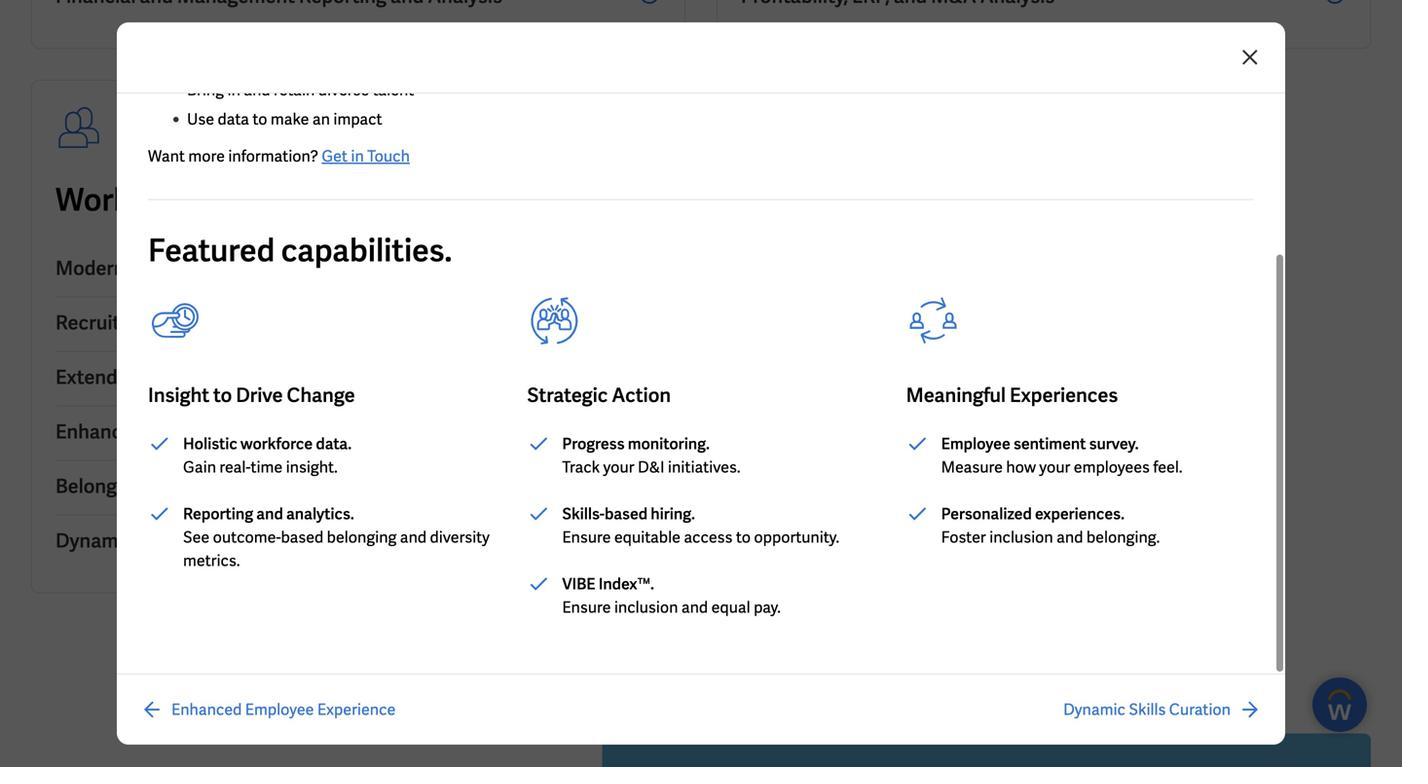 Task type: locate. For each thing, give the bounding box(es) containing it.
1 vertical spatial skills
[[1129, 700, 1166, 720]]

enhanced employee experience inside featured capabilities. dialog
[[171, 700, 396, 720]]

modernized hr service delivery button
[[56, 243, 661, 298]]

1 horizontal spatial enhanced
[[171, 700, 242, 720]]

1 horizontal spatial inclusion
[[990, 527, 1054, 548]]

curation
[[188, 528, 266, 554], [1170, 700, 1231, 720]]

1 horizontal spatial to
[[253, 109, 267, 130]]

and down experiences.
[[1057, 527, 1084, 548]]

2 horizontal spatial to
[[736, 527, 751, 548]]

dynamic skills curation button inside featured capabilities. dialog
[[1064, 698, 1262, 722]]

0 horizontal spatial based
[[281, 527, 324, 548]]

based down 'analytics.'
[[281, 527, 324, 548]]

1 horizontal spatial dynamic skills curation button
[[1064, 698, 1262, 722]]

1 vertical spatial experience
[[317, 700, 396, 720]]

insight.
[[286, 457, 338, 478]]

0 vertical spatial ensure
[[562, 527, 611, 548]]

dynamic skills curation
[[56, 528, 266, 554], [1064, 700, 1231, 720]]

in
[[227, 80, 240, 100], [351, 146, 364, 167]]

employee
[[148, 419, 235, 445], [942, 434, 1011, 454], [245, 700, 314, 720]]

inclusion down personalized
[[990, 527, 1054, 548]]

workforce
[[56, 180, 204, 220], [143, 365, 236, 390]]

workforce for the future of technology
[[56, 180, 606, 220]]

diverse
[[318, 80, 369, 100]]

in inside bring in and retain diverse talent use data to make an impact
[[227, 80, 240, 100]]

touch
[[367, 146, 410, 167]]

change
[[287, 383, 355, 408]]

based inside skills-based hiring. ensure equitable access to opportunity.
[[605, 504, 648, 525]]

employee sentiment survey. measure how your employees feel.
[[942, 434, 1183, 478]]

1 horizontal spatial curation
[[1170, 700, 1231, 720]]

holistic
[[183, 434, 238, 454]]

0 vertical spatial in
[[227, 80, 240, 100]]

capabilities.
[[281, 230, 452, 271]]

1 vertical spatial workforce
[[143, 365, 236, 390]]

dynamic skills curation button
[[56, 516, 661, 569], [1064, 698, 1262, 722]]

ensure down vibe
[[562, 598, 611, 618]]

1 vertical spatial dynamic
[[1064, 700, 1126, 720]]

1 horizontal spatial based
[[605, 504, 648, 525]]

pay.
[[754, 598, 781, 618]]

and left retain
[[244, 80, 270, 100]]

0 vertical spatial to
[[253, 109, 267, 130]]

talent
[[373, 80, 414, 100]]

belonging
[[56, 474, 144, 499]]

1 vertical spatial dynamic skills curation button
[[1064, 698, 1262, 722]]

and left 'gain'
[[148, 474, 182, 499]]

equitable
[[615, 527, 681, 548]]

d&i
[[638, 457, 665, 478]]

1 horizontal spatial in
[[351, 146, 364, 167]]

and right recruit
[[124, 310, 157, 336]]

for
[[210, 180, 250, 220]]

belonging and diversity
[[56, 474, 264, 499]]

experience inside featured capabilities. dialog
[[317, 700, 396, 720]]

inclusion down index™.
[[615, 598, 678, 618]]

and left equal
[[682, 598, 708, 618]]

inclusion inside the vibe index™. ensure inclusion and equal pay.
[[615, 598, 678, 618]]

workforce inside extended workforce management "button"
[[143, 365, 236, 390]]

based up equitable
[[605, 504, 648, 525]]

1 ensure from the top
[[562, 527, 611, 548]]

your down the sentiment
[[1040, 457, 1071, 478]]

make
[[271, 109, 309, 130]]

0 horizontal spatial in
[[227, 80, 240, 100]]

hiring.
[[651, 504, 695, 525]]

bring in and retain diverse talent use data to make an impact
[[187, 80, 414, 130]]

real-
[[220, 457, 251, 478]]

recruit and onboard
[[56, 310, 239, 336]]

recruit and onboard button
[[56, 298, 661, 352]]

1 horizontal spatial skills
[[1129, 700, 1166, 720]]

extended workforce management
[[56, 365, 358, 390]]

inclusion
[[990, 527, 1054, 548], [615, 598, 678, 618]]

insight to drive change
[[148, 383, 355, 408]]

0 vertical spatial dynamic skills curation button
[[56, 516, 661, 569]]

index™.
[[599, 574, 655, 595]]

2 your from the left
[[1040, 457, 1071, 478]]

0 vertical spatial dynamic
[[56, 528, 134, 554]]

2 vertical spatial to
[[736, 527, 751, 548]]

1 horizontal spatial your
[[1040, 457, 1071, 478]]

bring
[[187, 80, 224, 100]]

in right get
[[351, 146, 364, 167]]

of
[[409, 180, 438, 220]]

1 vertical spatial based
[[281, 527, 324, 548]]

2 horizontal spatial employee
[[942, 434, 1011, 454]]

0 vertical spatial inclusion
[[990, 527, 1054, 548]]

service
[[195, 256, 261, 281]]

skills-based hiring. ensure equitable access to opportunity.
[[562, 504, 840, 548]]

featured capabilities.
[[148, 230, 452, 271]]

ensure down skills-
[[562, 527, 611, 548]]

0 horizontal spatial dynamic skills curation
[[56, 528, 266, 554]]

information?
[[228, 146, 318, 167]]

to
[[253, 109, 267, 130], [213, 383, 232, 408], [736, 527, 751, 548]]

reporting
[[183, 504, 253, 525]]

outcome-
[[213, 527, 281, 548]]

workforce down onboard
[[143, 365, 236, 390]]

technology
[[444, 180, 606, 220]]

1 vertical spatial curation
[[1170, 700, 1231, 720]]

to left drive on the left
[[213, 383, 232, 408]]

0 horizontal spatial your
[[604, 457, 635, 478]]

0 horizontal spatial dynamic
[[56, 528, 134, 554]]

experiences.
[[1035, 504, 1125, 525]]

to right 'access'
[[736, 527, 751, 548]]

1 vertical spatial to
[[213, 383, 232, 408]]

get
[[322, 146, 348, 167]]

1 horizontal spatial dynamic
[[1064, 700, 1126, 720]]

0 vertical spatial enhanced
[[56, 419, 144, 445]]

1 horizontal spatial dynamic skills curation
[[1064, 700, 1231, 720]]

your
[[604, 457, 635, 478], [1040, 457, 1071, 478]]

onboard
[[161, 310, 239, 336]]

0 vertical spatial dynamic skills curation
[[56, 528, 266, 554]]

the
[[256, 180, 304, 220]]

your left d&i
[[604, 457, 635, 478]]

and
[[244, 80, 270, 100], [124, 310, 157, 336], [148, 474, 182, 499], [256, 504, 283, 525], [400, 527, 427, 548], [1057, 527, 1084, 548], [682, 598, 708, 618]]

0 horizontal spatial inclusion
[[615, 598, 678, 618]]

experiences
[[1010, 383, 1119, 408]]

0 horizontal spatial skills
[[138, 528, 185, 554]]

skills
[[138, 528, 185, 554], [1129, 700, 1166, 720]]

2 ensure from the top
[[562, 598, 611, 618]]

insight
[[148, 383, 209, 408]]

strategic
[[527, 383, 608, 408]]

1 vertical spatial inclusion
[[615, 598, 678, 618]]

1 vertical spatial enhanced employee experience button
[[140, 698, 396, 722]]

enhanced employee experience button
[[56, 407, 661, 461], [140, 698, 396, 722]]

1 vertical spatial dynamic skills curation
[[1064, 700, 1231, 720]]

want
[[148, 146, 185, 167]]

based
[[605, 504, 648, 525], [281, 527, 324, 548]]

to right data
[[253, 109, 267, 130]]

1 vertical spatial ensure
[[562, 598, 611, 618]]

workforce down the want
[[56, 180, 204, 220]]

dynamic skills curation inside featured capabilities. dialog
[[1064, 700, 1231, 720]]

skills-
[[562, 504, 605, 525]]

1 vertical spatial enhanced employee experience
[[171, 700, 396, 720]]

experience
[[238, 419, 337, 445], [317, 700, 396, 720]]

0 vertical spatial workforce
[[56, 180, 204, 220]]

1 vertical spatial enhanced
[[171, 700, 242, 720]]

and inside bring in and retain diverse talent use data to make an impact
[[244, 80, 270, 100]]

in right bring
[[227, 80, 240, 100]]

1 your from the left
[[604, 457, 635, 478]]

and left diversity
[[400, 527, 427, 548]]

measure
[[942, 457, 1003, 478]]

see
[[183, 527, 210, 548]]

dynamic inside featured capabilities. dialog
[[1064, 700, 1126, 720]]

inclusion inside the personalized experiences. foster inclusion and belonging.
[[990, 527, 1054, 548]]

0 vertical spatial curation
[[188, 528, 266, 554]]

data
[[218, 109, 249, 130]]

inclusion for experiences.
[[990, 527, 1054, 548]]

0 vertical spatial skills
[[138, 528, 185, 554]]

how
[[1007, 457, 1036, 478]]

0 vertical spatial based
[[605, 504, 648, 525]]

ensure
[[562, 527, 611, 548], [562, 598, 611, 618]]

and inside the vibe index™. ensure inclusion and equal pay.
[[682, 598, 708, 618]]



Task type: describe. For each thing, give the bounding box(es) containing it.
vibe index™. ensure inclusion and equal pay.
[[562, 574, 781, 618]]

progress
[[562, 434, 625, 454]]

0 horizontal spatial curation
[[188, 528, 266, 554]]

an
[[313, 109, 330, 130]]

future
[[310, 180, 403, 220]]

0 vertical spatial enhanced employee experience
[[56, 419, 337, 445]]

ensure inside the vibe index™. ensure inclusion and equal pay.
[[562, 598, 611, 618]]

diversity
[[430, 527, 490, 548]]

curation inside featured capabilities. dialog
[[1170, 700, 1231, 720]]

belonging and diversity button
[[56, 461, 661, 516]]

0 horizontal spatial to
[[213, 383, 232, 408]]

initiatives.
[[668, 457, 741, 478]]

retain
[[274, 80, 315, 100]]

1 vertical spatial in
[[351, 146, 364, 167]]

track
[[562, 457, 600, 478]]

access
[[684, 527, 733, 548]]

belonging.
[[1087, 527, 1160, 548]]

strategic action
[[527, 383, 671, 408]]

employees
[[1074, 457, 1150, 478]]

delivery
[[265, 256, 338, 281]]

hr
[[165, 256, 192, 281]]

employee inside employee sentiment survey. measure how your employees feel.
[[942, 434, 1011, 454]]

reporting and analytics. see outcome-based belonging and diversity metrics.
[[183, 504, 490, 571]]

and inside button
[[124, 310, 157, 336]]

extended
[[56, 365, 140, 390]]

1 horizontal spatial employee
[[245, 700, 314, 720]]

drive
[[236, 383, 283, 408]]

inclusion for index™.
[[615, 598, 678, 618]]

metrics.
[[183, 551, 240, 571]]

modernized hr service delivery
[[56, 256, 338, 281]]

0 vertical spatial experience
[[238, 419, 337, 445]]

sentiment
[[1014, 434, 1087, 454]]

0 horizontal spatial enhanced
[[56, 419, 144, 445]]

your inside employee sentiment survey. measure how your employees feel.
[[1040, 457, 1071, 478]]

your inside 'progress monitoring. track your d&i initiatives.'
[[604, 457, 635, 478]]

belonging
[[327, 527, 397, 548]]

vibe
[[562, 574, 596, 595]]

to inside bring in and retain diverse talent use data to make an impact
[[253, 109, 267, 130]]

survey.
[[1090, 434, 1139, 454]]

more
[[188, 146, 225, 167]]

idc infobrief for tech image
[[603, 734, 1372, 768]]

equal
[[712, 598, 751, 618]]

gain
[[183, 457, 216, 478]]

feel.
[[1154, 457, 1183, 478]]

and inside button
[[148, 474, 182, 499]]

meaningful experiences
[[907, 383, 1119, 408]]

0 horizontal spatial dynamic skills curation button
[[56, 516, 661, 569]]

0 horizontal spatial employee
[[148, 419, 235, 445]]

impact
[[334, 109, 382, 130]]

progress monitoring. track your d&i initiatives.
[[562, 434, 741, 478]]

workforce
[[241, 434, 313, 454]]

get in touch link
[[322, 146, 410, 167]]

diversity
[[185, 474, 264, 499]]

personalized experiences. foster inclusion and belonging.
[[942, 504, 1160, 548]]

recruit
[[56, 310, 120, 336]]

enhanced inside featured capabilities. dialog
[[171, 700, 242, 720]]

enhanced employee experience button inside featured capabilities. dialog
[[140, 698, 396, 722]]

extended workforce management button
[[56, 352, 661, 407]]

to inside skills-based hiring. ensure equitable access to opportunity.
[[736, 527, 751, 548]]

featured
[[148, 230, 275, 271]]

want more information? get in touch
[[148, 146, 410, 167]]

time
[[251, 457, 283, 478]]

skills inside featured capabilities. dialog
[[1129, 700, 1166, 720]]

based inside the reporting and analytics. see outcome-based belonging and diversity metrics.
[[281, 527, 324, 548]]

meaningful
[[907, 383, 1006, 408]]

analytics.
[[286, 504, 354, 525]]

and up outcome-
[[256, 504, 283, 525]]

monitoring.
[[628, 434, 710, 454]]

opportunity.
[[754, 527, 840, 548]]

modernized
[[56, 256, 161, 281]]

foster
[[942, 527, 986, 548]]

featured capabilities. dialog
[[0, 0, 1403, 768]]

action
[[612, 383, 671, 408]]

ensure inside skills-based hiring. ensure equitable access to opportunity.
[[562, 527, 611, 548]]

management
[[240, 365, 358, 390]]

personalized
[[942, 504, 1032, 525]]

data.
[[316, 434, 352, 454]]

holistic workforce data. gain real-time insight.
[[183, 434, 352, 478]]

use
[[187, 109, 214, 130]]

and inside the personalized experiences. foster inclusion and belonging.
[[1057, 527, 1084, 548]]

0 vertical spatial enhanced employee experience button
[[56, 407, 661, 461]]



Task type: vqa. For each thing, say whether or not it's contained in the screenshot.
"how"
yes



